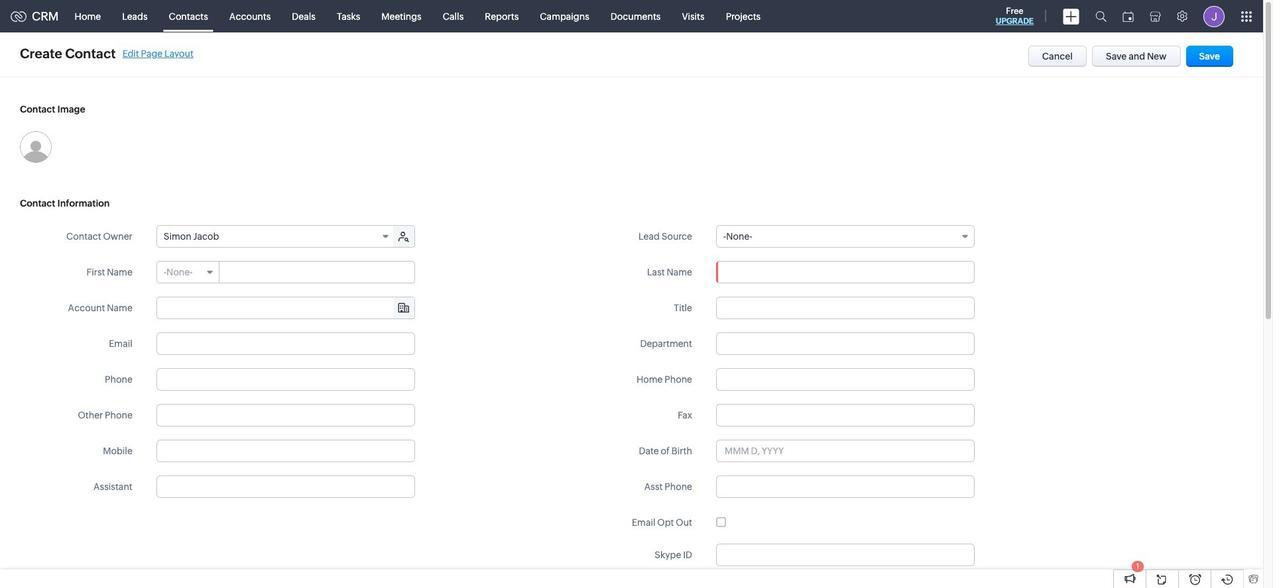 Task type: locate. For each thing, give the bounding box(es) containing it.
create menu element
[[1055, 0, 1088, 32]]

None text field
[[716, 261, 975, 284], [220, 262, 414, 283], [716, 333, 975, 355], [156, 440, 415, 463], [156, 476, 415, 499], [716, 476, 975, 499], [716, 261, 975, 284], [220, 262, 414, 283], [716, 333, 975, 355], [156, 440, 415, 463], [156, 476, 415, 499], [716, 476, 975, 499]]

None text field
[[716, 297, 975, 320], [157, 298, 414, 319], [156, 333, 415, 355], [156, 369, 415, 391], [716, 369, 975, 391], [156, 404, 415, 427], [716, 404, 975, 427], [716, 544, 975, 567], [716, 297, 975, 320], [157, 298, 414, 319], [156, 333, 415, 355], [156, 369, 415, 391], [716, 369, 975, 391], [156, 404, 415, 427], [716, 404, 975, 427], [716, 544, 975, 567]]

create menu image
[[1063, 8, 1080, 24]]

image image
[[20, 131, 52, 163]]

profile image
[[1204, 6, 1225, 27]]

search image
[[1095, 11, 1107, 22]]

None field
[[716, 225, 975, 248], [157, 226, 394, 247], [157, 262, 219, 283], [157, 298, 414, 319], [716, 225, 975, 248], [157, 226, 394, 247], [157, 262, 219, 283], [157, 298, 414, 319]]



Task type: describe. For each thing, give the bounding box(es) containing it.
calendar image
[[1123, 11, 1134, 22]]

logo image
[[11, 11, 27, 22]]

MMM D, YYYY text field
[[716, 440, 975, 463]]

search element
[[1088, 0, 1115, 32]]

profile element
[[1196, 0, 1233, 32]]



Task type: vqa. For each thing, say whether or not it's contained in the screenshot.
image
yes



